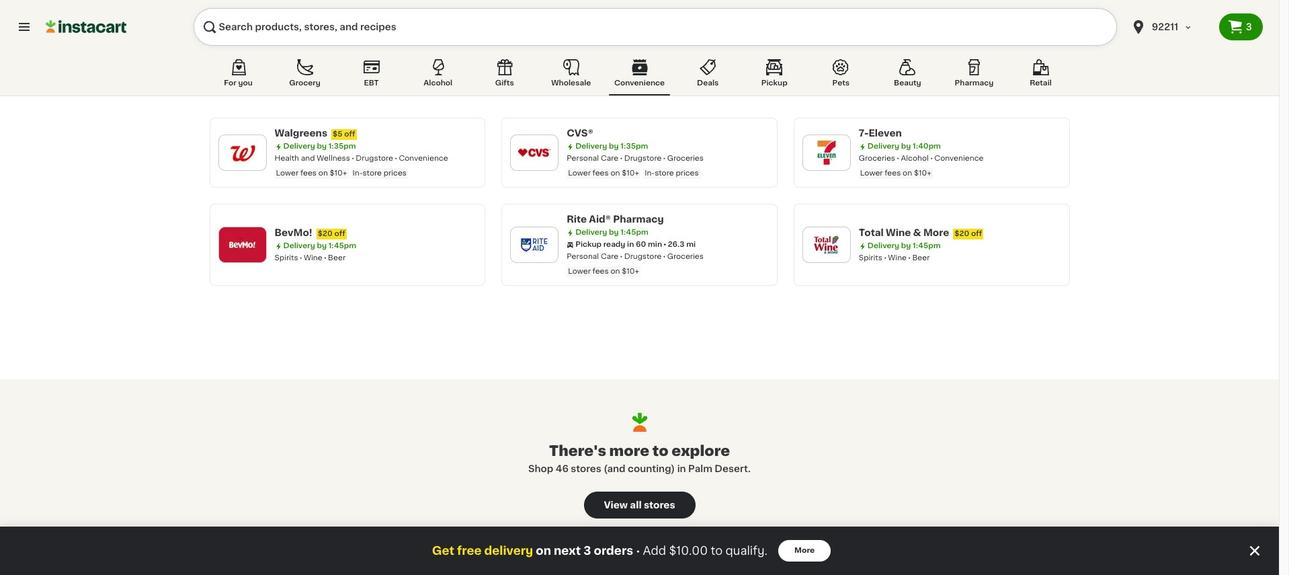 Task type: vqa. For each thing, say whether or not it's contained in the screenshot.
Shop
yes



Task type: describe. For each thing, give the bounding box(es) containing it.
view all stores link
[[584, 492, 696, 519]]

beer for off
[[328, 254, 346, 262]]

1 horizontal spatial delivery by 1:45pm
[[576, 229, 649, 236]]

qualify.
[[726, 545, 768, 556]]

delivery
[[485, 545, 534, 556]]

for you
[[224, 79, 253, 87]]

delivery by 1:45pm for bevmo!
[[283, 242, 357, 250]]

$5
[[333, 130, 343, 138]]

bevmo! $20 off
[[275, 228, 345, 237]]

by for the total wine & more logo
[[902, 242, 911, 250]]

ready
[[604, 241, 626, 248]]

lower down health
[[276, 169, 299, 177]]

7-eleven logo image
[[810, 135, 845, 170]]

prices for groceries
[[676, 169, 699, 177]]

7-eleven
[[859, 128, 902, 138]]

&
[[914, 228, 922, 237]]

retail
[[1030, 79, 1052, 87]]

26.3 mi
[[668, 241, 696, 248]]

7-
[[859, 128, 869, 138]]

health and wellness drugstore convenience
[[275, 155, 448, 162]]

and
[[301, 155, 315, 162]]

by for rite aid® pharmacy logo
[[609, 229, 619, 236]]

wine left &
[[886, 228, 912, 237]]

in inside there's more to explore shop 46 stores (and counting) in palm desert.
[[678, 464, 686, 473]]

pets
[[833, 79, 850, 87]]

1 92211 button from the left
[[1123, 8, 1220, 46]]

palm
[[689, 464, 713, 473]]

grocery button
[[276, 56, 334, 95]]

store for drugstore
[[363, 169, 382, 177]]

wine for bevmo!
[[304, 254, 323, 262]]

fees down cvs®
[[593, 169, 609, 177]]

bevmo!
[[275, 228, 313, 237]]

to inside get free delivery on next 3 orders • add $10.00 to qualify.
[[711, 545, 723, 556]]

next
[[554, 545, 581, 556]]

$20 inside total wine & more $20 off
[[955, 230, 970, 237]]

Search field
[[194, 8, 1118, 46]]

drugstore down the '60'
[[625, 253, 662, 260]]

(and
[[604, 464, 626, 473]]

get
[[432, 545, 455, 556]]

1:35pm for wellness
[[329, 143, 356, 150]]

1:35pm for drugstore
[[621, 143, 648, 150]]

fees down "ready"
[[593, 268, 609, 275]]

$10+ down groceries alcohol convenience
[[915, 169, 932, 177]]

shop
[[529, 464, 554, 473]]

total wine & more logo image
[[810, 227, 845, 262]]

health
[[275, 155, 299, 162]]

on inside get free delivery on next 3 orders • add $10.00 to qualify.
[[536, 545, 551, 556]]

pickup for pickup
[[762, 79, 788, 87]]

1 vertical spatial pharmacy
[[613, 215, 664, 224]]

ebt
[[364, 79, 379, 87]]

stores inside there's more to explore shop 46 stores (and counting) in palm desert.
[[571, 464, 602, 473]]

in- for drugstore
[[645, 169, 655, 177]]

deals button
[[679, 56, 737, 95]]

by for walgreens logo on the top
[[317, 143, 327, 150]]

delivery by 1:35pm for care
[[576, 143, 648, 150]]

to inside there's more to explore shop 46 stores (and counting) in palm desert.
[[653, 444, 669, 458]]

delivery by 1:40pm
[[868, 143, 942, 150]]

counting)
[[628, 464, 675, 473]]

$10.00
[[669, 545, 708, 556]]

off for walgreens
[[344, 130, 355, 138]]

grocery
[[289, 79, 321, 87]]

1:40pm
[[913, 143, 942, 150]]

pets button
[[813, 56, 870, 95]]

0 vertical spatial lower fees on $10+
[[861, 169, 932, 177]]

wellness
[[317, 155, 350, 162]]

wine for total wine & more
[[889, 254, 907, 262]]

3 inside "3" button
[[1247, 22, 1253, 32]]

delivery for bevmo! logo
[[283, 242, 315, 250]]

mi
[[687, 241, 696, 248]]

pickup for pickup ready in 60 min
[[576, 241, 602, 248]]

pickup ready in 60 min
[[576, 241, 662, 248]]

explore
[[672, 444, 731, 458]]

1 horizontal spatial 1:45pm
[[621, 229, 649, 236]]

on down groceries alcohol convenience
[[903, 169, 913, 177]]

on down "ready"
[[611, 268, 620, 275]]

60
[[636, 241, 646, 248]]

add
[[643, 545, 667, 556]]

3 button
[[1220, 13, 1264, 40]]

rite
[[567, 215, 587, 224]]

retail button
[[1012, 56, 1070, 95]]

convenience inside 'button'
[[615, 79, 665, 87]]

92211
[[1153, 22, 1179, 32]]

lower fees on $10+ in-store prices for drugstore
[[568, 169, 699, 177]]

for you button
[[209, 56, 267, 95]]

wholesale
[[552, 79, 591, 87]]

2 personal care drugstore groceries from the top
[[567, 253, 704, 260]]

lower down cvs®
[[568, 169, 591, 177]]

in- for wellness
[[353, 169, 363, 177]]



Task type: locate. For each thing, give the bounding box(es) containing it.
lower fees on $10+ down delivery by 1:40pm
[[861, 169, 932, 177]]

0 vertical spatial to
[[653, 444, 669, 458]]

more
[[610, 444, 650, 458]]

spirits wine beer down bevmo! $20 off on the left of page
[[275, 254, 346, 262]]

groceries alcohol convenience
[[859, 155, 984, 162]]

wine down total wine & more $20 off
[[889, 254, 907, 262]]

spirits wine beer
[[275, 254, 346, 262], [859, 254, 930, 262]]

1 vertical spatial stores
[[644, 500, 676, 510]]

to up counting)
[[653, 444, 669, 458]]

spirits wine beer for total
[[859, 254, 930, 262]]

0 horizontal spatial to
[[653, 444, 669, 458]]

alcohol inside button
[[424, 79, 453, 87]]

alcohol button
[[409, 56, 467, 95]]

2 prices from the left
[[676, 169, 699, 177]]

2 $20 from the left
[[955, 230, 970, 237]]

2 beer from the left
[[913, 254, 930, 262]]

delivery by 1:45pm up "ready"
[[576, 229, 649, 236]]

fees
[[301, 169, 317, 177], [593, 169, 609, 177], [885, 169, 901, 177], [593, 268, 609, 275]]

view all stores
[[604, 500, 676, 510]]

1 horizontal spatial $20
[[955, 230, 970, 237]]

0 horizontal spatial more
[[795, 547, 815, 554]]

1 vertical spatial pickup
[[576, 241, 602, 248]]

lower fees on $10+ in-store prices down wellness
[[276, 169, 407, 177]]

wine
[[886, 228, 912, 237], [304, 254, 323, 262], [889, 254, 907, 262]]

in- up rite aid® pharmacy at the top of the page
[[645, 169, 655, 177]]

delivery by 1:35pm for and
[[283, 143, 356, 150]]

wine down bevmo! $20 off on the left of page
[[304, 254, 323, 262]]

pickup right deals
[[762, 79, 788, 87]]

on
[[319, 169, 328, 177], [611, 169, 620, 177], [903, 169, 913, 177], [611, 268, 620, 275], [536, 545, 551, 556]]

1 lower fees on $10+ in-store prices from the left
[[276, 169, 407, 177]]

view all stores button
[[584, 492, 696, 519]]

0 horizontal spatial beer
[[328, 254, 346, 262]]

1 horizontal spatial beer
[[913, 254, 930, 262]]

0 horizontal spatial alcohol
[[424, 79, 453, 87]]

pharmacy
[[955, 79, 994, 87], [613, 215, 664, 224]]

0 horizontal spatial stores
[[571, 464, 602, 473]]

1 horizontal spatial lower fees on $10+ in-store prices
[[568, 169, 699, 177]]

delivery
[[283, 143, 315, 150], [576, 143, 608, 150], [868, 143, 900, 150], [576, 229, 608, 236], [283, 242, 315, 250], [868, 242, 900, 250]]

$20 inside bevmo! $20 off
[[318, 230, 333, 237]]

1 vertical spatial in
[[678, 464, 686, 473]]

to right $10.00
[[711, 545, 723, 556]]

0 vertical spatial alcohol
[[424, 79, 453, 87]]

1 vertical spatial alcohol
[[901, 155, 929, 162]]

delivery by 1:45pm down bevmo! $20 off on the left of page
[[283, 242, 357, 250]]

2 care from the top
[[601, 253, 619, 260]]

0 horizontal spatial 1:35pm
[[329, 143, 356, 150]]

beer for &
[[913, 254, 930, 262]]

gifts button
[[476, 56, 534, 95]]

$10+ up rite aid® pharmacy at the top of the page
[[622, 169, 640, 177]]

delivery for walgreens logo on the top
[[283, 143, 315, 150]]

delivery by 1:35pm down walgreens $5 off
[[283, 143, 356, 150]]

1 spirits wine beer from the left
[[275, 254, 346, 262]]

0 vertical spatial pharmacy
[[955, 79, 994, 87]]

in left the '60'
[[628, 241, 634, 248]]

delivery for 7-eleven logo
[[868, 143, 900, 150]]

2 spirits from the left
[[859, 254, 883, 262]]

3
[[1247, 22, 1253, 32], [584, 545, 591, 556]]

pharmacy inside 'button'
[[955, 79, 994, 87]]

beer
[[328, 254, 346, 262], [913, 254, 930, 262]]

free
[[457, 545, 482, 556]]

off for bevmo!
[[335, 230, 345, 237]]

there's
[[549, 444, 607, 458]]

care up rite aid® pharmacy at the top of the page
[[601, 155, 619, 162]]

by for bevmo! logo
[[317, 242, 327, 250]]

pharmacy up the '60'
[[613, 215, 664, 224]]

more right &
[[924, 228, 950, 237]]

care down "ready"
[[601, 253, 619, 260]]

1 personal care drugstore groceries from the top
[[567, 155, 704, 162]]

lower fees on $10+ down "ready"
[[568, 268, 640, 275]]

0 horizontal spatial $20
[[318, 230, 333, 237]]

stores inside button
[[644, 500, 676, 510]]

2 1:35pm from the left
[[621, 143, 648, 150]]

0 horizontal spatial pharmacy
[[613, 215, 664, 224]]

walgreens
[[275, 128, 328, 138]]

more
[[924, 228, 950, 237], [795, 547, 815, 554]]

$10+ down wellness
[[330, 169, 347, 177]]

1 horizontal spatial 3
[[1247, 22, 1253, 32]]

spirits down bevmo!
[[275, 254, 298, 262]]

cvs®
[[567, 128, 594, 138]]

2 92211 button from the left
[[1131, 8, 1212, 46]]

0 horizontal spatial delivery by 1:35pm
[[283, 143, 356, 150]]

1:45pm up the '60'
[[621, 229, 649, 236]]

ebt button
[[343, 56, 401, 95]]

desert.
[[715, 464, 751, 473]]

beauty
[[894, 79, 922, 87]]

by for 7-eleven logo
[[902, 143, 911, 150]]

1 store from the left
[[363, 169, 382, 177]]

alcohol
[[424, 79, 453, 87], [901, 155, 929, 162]]

personal care drugstore groceries
[[567, 155, 704, 162], [567, 253, 704, 260]]

1:45pm down bevmo! $20 off on the left of page
[[329, 242, 357, 250]]

pickup button
[[746, 56, 804, 95]]

1 care from the top
[[601, 155, 619, 162]]

1 beer from the left
[[328, 254, 346, 262]]

personal care drugstore groceries down the '60'
[[567, 253, 704, 260]]

on down wellness
[[319, 169, 328, 177]]

fees down and
[[301, 169, 317, 177]]

1 $20 from the left
[[318, 230, 333, 237]]

beer down bevmo! $20 off on the left of page
[[328, 254, 346, 262]]

delivery by 1:45pm
[[576, 229, 649, 236], [283, 242, 357, 250], [868, 242, 941, 250]]

1 horizontal spatial in
[[678, 464, 686, 473]]

2 spirits wine beer from the left
[[859, 254, 930, 262]]

personal care drugstore groceries down cvs®
[[567, 155, 704, 162]]

1 horizontal spatial spirits
[[859, 254, 883, 262]]

2 horizontal spatial 1:45pm
[[913, 242, 941, 250]]

stores
[[571, 464, 602, 473], [644, 500, 676, 510]]

delivery down bevmo!
[[283, 242, 315, 250]]

2 horizontal spatial convenience
[[935, 155, 984, 162]]

0 horizontal spatial delivery by 1:45pm
[[283, 242, 357, 250]]

2 lower fees on $10+ in-store prices from the left
[[568, 169, 699, 177]]

1 horizontal spatial more
[[924, 228, 950, 237]]

spirits for bevmo!
[[275, 254, 298, 262]]

stores right all on the left
[[644, 500, 676, 510]]

on left next
[[536, 545, 551, 556]]

min
[[648, 241, 662, 248]]

1:35pm
[[329, 143, 356, 150], [621, 143, 648, 150]]

pickup inside button
[[762, 79, 788, 87]]

1 vertical spatial 3
[[584, 545, 591, 556]]

2 personal from the top
[[567, 253, 599, 260]]

delivery by 1:35pm
[[283, 143, 356, 150], [576, 143, 648, 150]]

spirits wine beer for bevmo!
[[275, 254, 346, 262]]

0 vertical spatial 3
[[1247, 22, 1253, 32]]

1 horizontal spatial in-
[[645, 169, 655, 177]]

prices for drugstore
[[384, 169, 407, 177]]

2 in- from the left
[[645, 169, 655, 177]]

$10+ down the '60'
[[622, 268, 640, 275]]

spirits
[[275, 254, 298, 262], [859, 254, 883, 262]]

drugstore
[[356, 155, 393, 162], [625, 155, 662, 162], [625, 253, 662, 260]]

wholesale button
[[543, 56, 600, 95]]

0 horizontal spatial 3
[[584, 545, 591, 556]]

0 vertical spatial more
[[924, 228, 950, 237]]

1 spirits from the left
[[275, 254, 298, 262]]

0 horizontal spatial lower fees on $10+
[[568, 268, 640, 275]]

more inside button
[[795, 547, 815, 554]]

0 horizontal spatial store
[[363, 169, 382, 177]]

1 delivery by 1:35pm from the left
[[283, 143, 356, 150]]

to
[[653, 444, 669, 458], [711, 545, 723, 556]]

off right &
[[972, 230, 983, 237]]

more button
[[779, 540, 831, 562]]

gifts
[[495, 79, 514, 87]]

instacart image
[[46, 19, 126, 35]]

you
[[238, 79, 253, 87]]

beauty button
[[879, 56, 937, 95]]

by for cvs® logo
[[609, 143, 619, 150]]

•
[[636, 545, 641, 556]]

pickup left "ready"
[[576, 241, 602, 248]]

for
[[224, 79, 237, 87]]

1 vertical spatial more
[[795, 547, 815, 554]]

drugstore right wellness
[[356, 155, 393, 162]]

on up rite aid® pharmacy at the top of the page
[[611, 169, 620, 177]]

2 horizontal spatial delivery by 1:45pm
[[868, 242, 941, 250]]

personal down cvs®
[[567, 155, 599, 162]]

0 horizontal spatial prices
[[384, 169, 407, 177]]

orders
[[594, 545, 634, 556]]

0 horizontal spatial 1:45pm
[[329, 242, 357, 250]]

0 horizontal spatial pickup
[[576, 241, 602, 248]]

get free delivery on next 3 orders • add $10.00 to qualify.
[[432, 545, 768, 556]]

46
[[556, 464, 569, 473]]

1 prices from the left
[[384, 169, 407, 177]]

there's more to explore shop 46 stores (and counting) in palm desert.
[[529, 444, 751, 473]]

2 store from the left
[[655, 169, 674, 177]]

delivery by 1:45pm for total
[[868, 242, 941, 250]]

$20 right &
[[955, 230, 970, 237]]

view
[[604, 500, 628, 510]]

3 inside get free delivery on next 3 orders • add $10.00 to qualify.
[[584, 545, 591, 556]]

1 in- from the left
[[353, 169, 363, 177]]

rite aid® pharmacy
[[567, 215, 664, 224]]

off inside walgreens $5 off
[[344, 130, 355, 138]]

bevmo! logo image
[[225, 227, 260, 262]]

None search field
[[194, 8, 1118, 46]]

total wine & more $20 off
[[859, 228, 983, 237]]

stores down there's
[[571, 464, 602, 473]]

store for groceries
[[655, 169, 674, 177]]

0 horizontal spatial spirits wine beer
[[275, 254, 346, 262]]

lower down 'pickup ready in 60 min'
[[568, 268, 591, 275]]

$20
[[318, 230, 333, 237], [955, 230, 970, 237]]

convenience button
[[609, 56, 671, 95]]

eleven
[[869, 128, 902, 138]]

1 horizontal spatial store
[[655, 169, 674, 177]]

pickup
[[762, 79, 788, 87], [576, 241, 602, 248]]

delivery down cvs®
[[576, 143, 608, 150]]

in left the palm
[[678, 464, 686, 473]]

store
[[363, 169, 382, 177], [655, 169, 674, 177]]

1 horizontal spatial alcohol
[[901, 155, 929, 162]]

0 vertical spatial personal care drugstore groceries
[[567, 155, 704, 162]]

1:45pm
[[621, 229, 649, 236], [329, 242, 357, 250], [913, 242, 941, 250]]

lower fees on $10+ in-store prices for wellness
[[276, 169, 407, 177]]

delivery by 1:35pm down cvs®
[[576, 143, 648, 150]]

care
[[601, 155, 619, 162], [601, 253, 619, 260]]

1 vertical spatial personal
[[567, 253, 599, 260]]

delivery for the total wine & more logo
[[868, 242, 900, 250]]

delivery down total
[[868, 242, 900, 250]]

aid®
[[589, 215, 611, 224]]

alcohol left the gifts at the top left of the page
[[424, 79, 453, 87]]

delivery down walgreens
[[283, 143, 315, 150]]

delivery for cvs® logo
[[576, 143, 608, 150]]

0 horizontal spatial in
[[628, 241, 634, 248]]

$20 right bevmo!
[[318, 230, 333, 237]]

shop categories tab list
[[209, 56, 1070, 95]]

1 horizontal spatial pharmacy
[[955, 79, 994, 87]]

in-
[[353, 169, 363, 177], [645, 169, 655, 177]]

off right bevmo!
[[335, 230, 345, 237]]

1 vertical spatial personal care drugstore groceries
[[567, 253, 704, 260]]

0 vertical spatial care
[[601, 155, 619, 162]]

1:45pm down total wine & more $20 off
[[913, 242, 941, 250]]

rite aid® pharmacy logo image
[[517, 227, 552, 262]]

drugstore up rite aid® pharmacy at the top of the page
[[625, 155, 662, 162]]

1 horizontal spatial prices
[[676, 169, 699, 177]]

in- down health and wellness drugstore convenience
[[353, 169, 363, 177]]

off right $5
[[344, 130, 355, 138]]

spirits for total wine & more
[[859, 254, 883, 262]]

off
[[344, 130, 355, 138], [335, 230, 345, 237], [972, 230, 983, 237]]

1 horizontal spatial convenience
[[615, 79, 665, 87]]

prices
[[384, 169, 407, 177], [676, 169, 699, 177]]

delivery down aid®
[[576, 229, 608, 236]]

delivery down eleven
[[868, 143, 900, 150]]

1 vertical spatial care
[[601, 253, 619, 260]]

off inside bevmo! $20 off
[[335, 230, 345, 237]]

1:45pm for total
[[913, 242, 941, 250]]

1 vertical spatial lower fees on $10+
[[568, 268, 640, 275]]

cvs® logo image
[[517, 135, 552, 170]]

personal down rite
[[567, 253, 599, 260]]

fees down delivery by 1:40pm
[[885, 169, 901, 177]]

personal
[[567, 155, 599, 162], [567, 253, 599, 260]]

1 1:35pm from the left
[[329, 143, 356, 150]]

1 horizontal spatial pickup
[[762, 79, 788, 87]]

more right qualify.
[[795, 547, 815, 554]]

deals
[[697, 79, 719, 87]]

lower fees on $10+ in-store prices up rite aid® pharmacy at the top of the page
[[568, 169, 699, 177]]

2 delivery by 1:35pm from the left
[[576, 143, 648, 150]]

1 horizontal spatial delivery by 1:35pm
[[576, 143, 648, 150]]

0 vertical spatial stores
[[571, 464, 602, 473]]

spirits down total
[[859, 254, 883, 262]]

delivery by 1:45pm down &
[[868, 242, 941, 250]]

1 horizontal spatial lower fees on $10+
[[861, 169, 932, 177]]

0 vertical spatial personal
[[567, 155, 599, 162]]

delivery for rite aid® pharmacy logo
[[576, 229, 608, 236]]

0 horizontal spatial convenience
[[399, 155, 448, 162]]

pharmacy button
[[946, 56, 1004, 95]]

26.3
[[668, 241, 685, 248]]

spirits wine beer down &
[[859, 254, 930, 262]]

92211 button
[[1123, 8, 1220, 46], [1131, 8, 1212, 46]]

pharmacy right beauty
[[955, 79, 994, 87]]

lower fees on $10+ in-store prices
[[276, 169, 407, 177], [568, 169, 699, 177]]

0 horizontal spatial in-
[[353, 169, 363, 177]]

total
[[859, 228, 884, 237]]

1 horizontal spatial stores
[[644, 500, 676, 510]]

1 vertical spatial to
[[711, 545, 723, 556]]

0 vertical spatial in
[[628, 241, 634, 248]]

1:45pm for bevmo!
[[329, 242, 357, 250]]

off inside total wine & more $20 off
[[972, 230, 983, 237]]

treatment tracker modal dialog
[[0, 527, 1280, 575]]

0 vertical spatial pickup
[[762, 79, 788, 87]]

1 horizontal spatial to
[[711, 545, 723, 556]]

1 horizontal spatial spirits wine beer
[[859, 254, 930, 262]]

all
[[630, 500, 642, 510]]

0 horizontal spatial lower fees on $10+ in-store prices
[[276, 169, 407, 177]]

lower down 7-
[[861, 169, 883, 177]]

0 horizontal spatial spirits
[[275, 254, 298, 262]]

1 horizontal spatial 1:35pm
[[621, 143, 648, 150]]

1 personal from the top
[[567, 155, 599, 162]]

walgreens $5 off
[[275, 128, 355, 138]]

beer down total wine & more $20 off
[[913, 254, 930, 262]]

walgreens logo image
[[225, 135, 260, 170]]

alcohol down delivery by 1:40pm
[[901, 155, 929, 162]]



